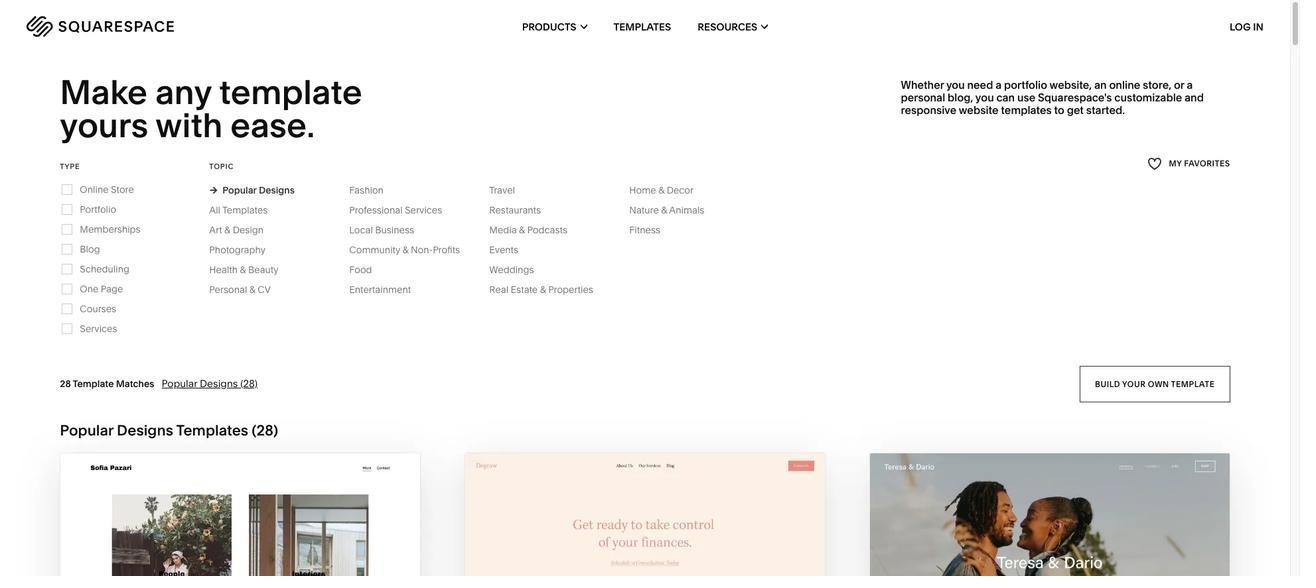 Task type: vqa. For each thing, say whether or not it's contained in the screenshot.
Preview to the left
no



Task type: describe. For each thing, give the bounding box(es) containing it.
nature & animals link
[[630, 204, 718, 216]]

(
[[252, 422, 257, 440]]

weddings link
[[489, 264, 547, 276]]

squarespace logo image
[[27, 16, 174, 37]]

health & beauty
[[209, 264, 278, 276]]

real
[[489, 284, 509, 296]]

topic
[[209, 162, 234, 171]]

pazari image
[[61, 454, 420, 577]]

website
[[959, 104, 999, 117]]

my favorites link
[[1147, 155, 1231, 173]]

templates
[[1001, 104, 1052, 117]]

and
[[1185, 91, 1204, 104]]

template inside make any template yours with ease.
[[219, 72, 362, 113]]

home
[[630, 184, 656, 196]]

online
[[1110, 78, 1141, 92]]

templates link
[[614, 0, 671, 53]]

popular designs (28) link
[[162, 378, 258, 390]]

real estate & properties
[[489, 284, 593, 296]]

started.
[[1087, 104, 1125, 117]]

popular designs templates ( 28 )
[[60, 422, 278, 440]]

professional services
[[349, 204, 442, 216]]

restaurants link
[[489, 204, 554, 216]]

online
[[80, 184, 109, 196]]

or
[[1174, 78, 1185, 92]]

0 vertical spatial 28
[[60, 378, 71, 390]]

properties
[[548, 284, 593, 296]]

1 horizontal spatial you
[[976, 91, 994, 104]]

professional
[[349, 204, 403, 216]]

travel
[[489, 184, 515, 196]]

estate
[[511, 284, 538, 296]]

2 vertical spatial templates
[[176, 422, 248, 440]]

beauty
[[248, 264, 278, 276]]

products
[[522, 20, 577, 33]]

scheduling
[[80, 263, 129, 275]]

use
[[1018, 91, 1036, 104]]

personal & cv
[[209, 284, 271, 296]]

to
[[1055, 104, 1065, 117]]

popular designs (28)
[[162, 378, 258, 390]]

popular designs
[[223, 184, 295, 196]]

memberships
[[80, 224, 141, 236]]

28 template matches
[[60, 378, 154, 390]]

food
[[349, 264, 372, 276]]

courses
[[80, 303, 116, 315]]

community & non-profits link
[[349, 244, 473, 256]]

portfolio
[[80, 204, 116, 216]]

can
[[997, 91, 1015, 104]]

(28)
[[240, 378, 258, 390]]

resources
[[698, 20, 758, 33]]

pazari element
[[61, 454, 420, 577]]

popular for popular designs (28)
[[162, 378, 197, 390]]

nature & animals
[[630, 204, 705, 216]]

community & non-profits
[[349, 244, 460, 256]]

squarespace's
[[1038, 91, 1112, 104]]

popular for popular designs
[[223, 184, 257, 196]]

cv
[[258, 284, 271, 296]]

dario image
[[870, 454, 1230, 577]]

fashion link
[[349, 184, 397, 196]]

local business
[[349, 224, 414, 236]]

food link
[[349, 264, 385, 276]]

media
[[489, 224, 517, 236]]

events
[[489, 244, 519, 256]]

designs for popular designs templates ( 28 )
[[117, 422, 173, 440]]

real estate & properties link
[[489, 284, 607, 296]]

profits
[[433, 244, 460, 256]]

resources button
[[698, 0, 768, 53]]

all templates link
[[209, 204, 281, 216]]

one page
[[80, 283, 123, 295]]

need
[[967, 78, 993, 92]]

travel link
[[489, 184, 528, 196]]

with
[[156, 105, 223, 146]]

home & decor link
[[630, 184, 707, 196]]

professional services link
[[349, 204, 456, 216]]

store
[[111, 184, 134, 196]]

an
[[1095, 78, 1107, 92]]



Task type: locate. For each thing, give the bounding box(es) containing it.
build
[[1095, 379, 1121, 389]]

weddings
[[489, 264, 534, 276]]

popular down template
[[60, 422, 113, 440]]

& left cv
[[250, 284, 256, 296]]

degraw image
[[465, 454, 825, 577]]

blog
[[80, 243, 100, 255]]

matches
[[116, 378, 154, 390]]

fitness link
[[630, 224, 674, 236]]

page
[[101, 283, 123, 295]]

art & design
[[209, 224, 264, 236]]

template
[[73, 378, 114, 390]]

you left can
[[976, 91, 994, 104]]

2 vertical spatial designs
[[117, 422, 173, 440]]

customizable
[[1115, 91, 1182, 104]]

whether you need a portfolio website, an online store, or a personal blog, you can use squarespace's customizable and responsive website templates to get started.
[[901, 78, 1204, 117]]

photography
[[209, 244, 266, 256]]

entertainment link
[[349, 284, 424, 296]]

& right art
[[224, 224, 230, 236]]

1 vertical spatial template
[[1171, 379, 1215, 389]]

2 vertical spatial popular
[[60, 422, 113, 440]]

1 vertical spatial services
[[80, 323, 117, 335]]

local
[[349, 224, 373, 236]]

1 vertical spatial 28
[[257, 422, 274, 440]]

health & beauty link
[[209, 264, 292, 276]]

designs up all templates link
[[259, 184, 295, 196]]

any
[[155, 72, 211, 113]]

local business link
[[349, 224, 428, 236]]

my favorites
[[1169, 159, 1231, 169]]

designs for popular designs (28)
[[200, 378, 238, 390]]

0 vertical spatial templates
[[614, 20, 671, 33]]

0 horizontal spatial template
[[219, 72, 362, 113]]

a right the or at the right top of page
[[1187, 78, 1193, 92]]

popular right matches
[[162, 378, 197, 390]]

one
[[80, 283, 99, 295]]

& for animals
[[661, 204, 667, 216]]

template inside build your own template button
[[1171, 379, 1215, 389]]

fashion
[[349, 184, 384, 196]]

0 horizontal spatial designs
[[117, 422, 173, 440]]

1 horizontal spatial 28
[[257, 422, 274, 440]]

non-
[[411, 244, 433, 256]]

28 left template
[[60, 378, 71, 390]]

1 horizontal spatial designs
[[200, 378, 238, 390]]

& right the nature
[[661, 204, 667, 216]]

blog,
[[948, 91, 973, 104]]

1 vertical spatial designs
[[200, 378, 238, 390]]

website,
[[1050, 78, 1092, 92]]

art
[[209, 224, 222, 236]]

products button
[[522, 0, 587, 53]]

a right the need
[[996, 78, 1002, 92]]

art & design link
[[209, 224, 277, 236]]

get
[[1067, 104, 1084, 117]]

restaurants
[[489, 204, 541, 216]]

popular designs link
[[209, 184, 295, 196]]

media & podcasts link
[[489, 224, 581, 236]]

1 vertical spatial templates
[[222, 204, 268, 216]]

business
[[375, 224, 414, 236]]

designs left (28) at bottom left
[[200, 378, 238, 390]]

own
[[1148, 379, 1170, 389]]

popular up all templates
[[223, 184, 257, 196]]

1 horizontal spatial popular
[[162, 378, 197, 390]]

0 horizontal spatial services
[[80, 323, 117, 335]]

0 horizontal spatial popular
[[60, 422, 113, 440]]

& for beauty
[[240, 264, 246, 276]]

events link
[[489, 244, 532, 256]]

& for decor
[[659, 184, 665, 196]]

& left the non-
[[403, 244, 409, 256]]

0 horizontal spatial 28
[[60, 378, 71, 390]]

& for cv
[[250, 284, 256, 296]]

build your own template
[[1095, 379, 1215, 389]]

media & podcasts
[[489, 224, 568, 236]]

)
[[274, 422, 278, 440]]

dario element
[[870, 454, 1230, 577]]

you left the need
[[947, 78, 965, 92]]

designs down matches
[[117, 422, 173, 440]]

1 horizontal spatial services
[[405, 204, 442, 216]]

community
[[349, 244, 400, 256]]

whether
[[901, 78, 944, 92]]

in
[[1253, 20, 1264, 33]]

& right health
[[240, 264, 246, 276]]

build your own template button
[[1080, 366, 1231, 403]]

& for podcasts
[[519, 224, 525, 236]]

& right home
[[659, 184, 665, 196]]

& right media
[[519, 224, 525, 236]]

decor
[[667, 184, 694, 196]]

design
[[233, 224, 264, 236]]

services down "courses"
[[80, 323, 117, 335]]

ease.
[[231, 105, 315, 146]]

0 vertical spatial services
[[405, 204, 442, 216]]

0 vertical spatial template
[[219, 72, 362, 113]]

0 horizontal spatial a
[[996, 78, 1002, 92]]

log             in
[[1230, 20, 1264, 33]]

podcasts
[[527, 224, 568, 236]]

&
[[659, 184, 665, 196], [661, 204, 667, 216], [224, 224, 230, 236], [519, 224, 525, 236], [403, 244, 409, 256], [240, 264, 246, 276], [250, 284, 256, 296], [540, 284, 546, 296]]

28 down (28) at bottom left
[[257, 422, 274, 440]]

degraw element
[[465, 454, 825, 577]]

popular for popular designs templates ( 28 )
[[60, 422, 113, 440]]

1 a from the left
[[996, 78, 1002, 92]]

photography link
[[209, 244, 279, 256]]

services up business on the top left of page
[[405, 204, 442, 216]]

online store
[[80, 184, 134, 196]]

template
[[219, 72, 362, 113], [1171, 379, 1215, 389]]

all
[[209, 204, 220, 216]]

my
[[1169, 159, 1182, 169]]

all templates
[[209, 204, 268, 216]]

& for non-
[[403, 244, 409, 256]]

templates
[[614, 20, 671, 33], [222, 204, 268, 216], [176, 422, 248, 440]]

28
[[60, 378, 71, 390], [257, 422, 274, 440]]

nature
[[630, 204, 659, 216]]

0 vertical spatial designs
[[259, 184, 295, 196]]

1 horizontal spatial template
[[1171, 379, 1215, 389]]

responsive
[[901, 104, 957, 117]]

personal
[[901, 91, 945, 104]]

yours
[[60, 105, 148, 146]]

0 vertical spatial popular
[[223, 184, 257, 196]]

designs for popular designs
[[259, 184, 295, 196]]

squarespace logo link
[[27, 16, 274, 37]]

make any template yours with ease.
[[60, 72, 370, 146]]

1 horizontal spatial a
[[1187, 78, 1193, 92]]

personal
[[209, 284, 247, 296]]

2 a from the left
[[1187, 78, 1193, 92]]

entertainment
[[349, 284, 411, 296]]

fitness
[[630, 224, 661, 236]]

2 horizontal spatial popular
[[223, 184, 257, 196]]

favorites
[[1184, 159, 1231, 169]]

make
[[60, 72, 147, 113]]

& for design
[[224, 224, 230, 236]]

2 horizontal spatial designs
[[259, 184, 295, 196]]

1 vertical spatial popular
[[162, 378, 197, 390]]

& right estate
[[540, 284, 546, 296]]

0 horizontal spatial you
[[947, 78, 965, 92]]



